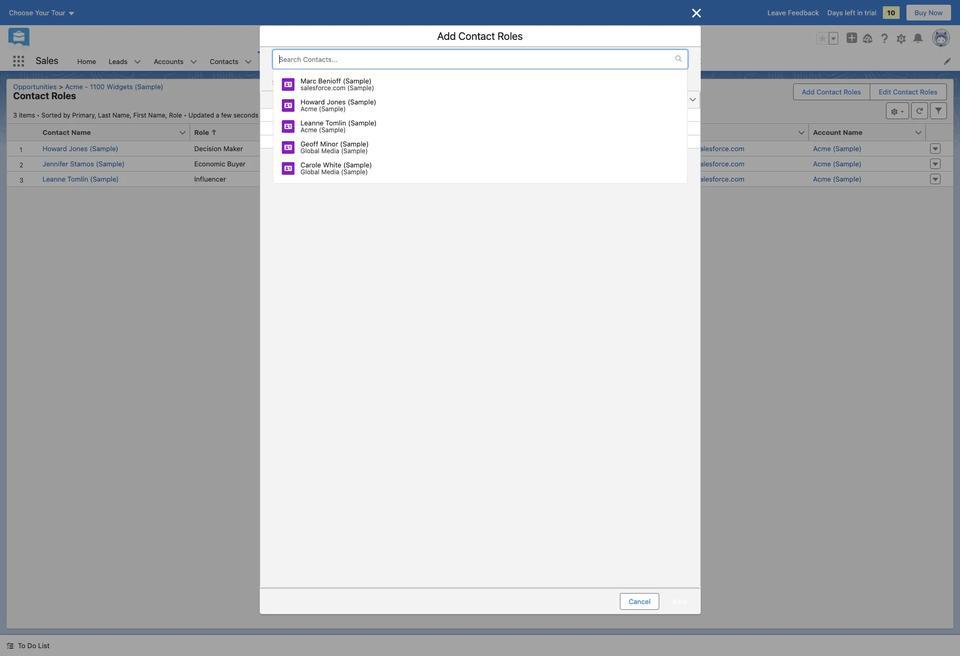 Task type: describe. For each thing, give the bounding box(es) containing it.
contacts link
[[203, 51, 245, 71]]

search... button
[[359, 30, 569, 47]]

3 items • sorted by primary, last name, first name, role • updated a few seconds ago
[[13, 111, 271, 119]]

white
[[323, 161, 341, 169]]

role inside role button
[[194, 128, 209, 136]]

jones for contact name element
[[69, 144, 88, 153]]

feedback
[[788, 8, 819, 17]]

geoff minor (sample) global media (sample)
[[301, 140, 369, 155]]

name for contact name
[[71, 128, 91, 136]]

items
[[19, 111, 35, 119]]

buy now
[[915, 8, 943, 17]]

leanne tomlin (sample) for leanne tomlin (sample) link associated with contact name element
[[43, 175, 119, 183]]

days left in trial
[[827, 8, 877, 17]]

benioff
[[318, 77, 341, 85]]

name button
[[302, 91, 396, 108]]

maker
[[223, 144, 243, 153]]

active groups | groups link
[[591, 51, 683, 71]]

now
[[929, 8, 943, 17]]

to do list
[[18, 641, 50, 650]]

info@salesforce.com for vp customer support
[[678, 175, 744, 183]]

title
[[314, 128, 330, 136]]

minor
[[320, 140, 338, 148]]

in
[[857, 8, 863, 17]]

roles inside button
[[920, 88, 937, 96]]

1 • from the left
[[37, 111, 40, 119]]

item number element
[[7, 124, 38, 141]]

sorted
[[42, 111, 61, 119]]

selected
[[291, 78, 319, 87]]

calendar link
[[328, 51, 369, 71]]

0 horizontal spatial add
[[437, 30, 456, 42]]

jennifer stamos (sample) for contact name element
[[43, 160, 125, 168]]

name inside recently viewed grid
[[306, 95, 326, 104]]

by
[[63, 111, 70, 119]]

title button
[[310, 124, 437, 141]]

buy
[[915, 8, 927, 17]]

support
[[358, 175, 384, 183]]

0 vertical spatial role
[[169, 111, 182, 119]]

contact image for geoff
[[282, 141, 294, 154]]

contact roles|contact roles|list view element
[[6, 79, 954, 629]]

home
[[77, 57, 96, 65]]

contact inside button
[[816, 88, 842, 96]]

contact image for marc
[[282, 78, 294, 91]]

home link
[[71, 51, 102, 71]]

1 horizontal spatial text default image
[[675, 55, 682, 63]]

role element
[[190, 124, 317, 141]]

roles inside button
[[844, 88, 861, 96]]

name element
[[302, 91, 407, 108]]

acme inside howard jones (sample) acme (sample)
[[301, 105, 317, 113]]

roles up search contacts... text field
[[498, 30, 523, 42]]

howard jones (sample) link for contact name element
[[43, 144, 118, 153]]

info@salesforce.com link for vp customer support
[[678, 175, 744, 183]]

contact owner alias element
[[654, 91, 706, 108]]

leave feedback link
[[768, 8, 819, 17]]

howard jones (sample) acme (sample)
[[301, 98, 376, 113]]

contact roles status
[[13, 111, 188, 119]]

contacts
[[210, 57, 238, 65]]

contacts list item
[[203, 51, 258, 71]]

carole white (sample) global media (sample)
[[301, 161, 372, 176]]

leanne tomlin (sample) link for name element
[[306, 137, 383, 146]]

2 groups from the left
[[654, 57, 677, 65]]

(
[[321, 78, 324, 87]]

|
[[649, 57, 652, 65]]

economic buyer
[[194, 160, 245, 168]]

opportunities link inside contact roles|contact roles|list view element
[[13, 82, 61, 91]]

action element
[[926, 124, 953, 141]]

info@salesforce.com link for president and ceo
[[678, 160, 744, 168]]

leads list item
[[102, 51, 148, 71]]

leads link
[[102, 51, 134, 71]]

contact roles
[[13, 90, 76, 101]]

calendar list item
[[328, 51, 383, 71]]

leads
[[109, 57, 128, 65]]

contact image for carole
[[282, 162, 294, 175]]

1 name, from the left
[[112, 111, 132, 119]]

contact name button
[[38, 124, 178, 141]]

cancel
[[629, 597, 651, 605]]

to do list button
[[0, 635, 56, 656]]

acme (sample) for president and ceo
[[813, 160, 862, 168]]

leanne tomlin (sample) acme (sample)
[[301, 119, 377, 134]]

decision
[[194, 144, 222, 153]]

1 groups from the left
[[624, 57, 648, 65]]

buy now button
[[906, 4, 952, 21]]

marc
[[301, 77, 316, 85]]

widgets
[[107, 82, 133, 91]]

do
[[27, 641, 36, 650]]

acme (sample) for vp customer support
[[813, 175, 862, 183]]

primary,
[[72, 111, 96, 119]]

acme (sample) link for vp customer support
[[813, 175, 862, 183]]

next
[[673, 597, 687, 605]]

text default image
[[695, 58, 703, 65]]

edit contact roles
[[879, 88, 937, 96]]

add contact roles inside add contact roles button
[[802, 88, 861, 96]]

contact inside button
[[893, 88, 918, 96]]

0 vertical spatial email button
[[566, 91, 643, 108]]

role button
[[190, 124, 299, 141]]

cancel button
[[620, 593, 660, 610]]

leave feedback
[[768, 8, 819, 17]]

stamos for name element
[[334, 124, 358, 132]]

seconds
[[233, 111, 258, 119]]

trial
[[865, 8, 877, 17]]

email for email button to the bottom
[[678, 128, 697, 136]]

account
[[813, 128, 841, 136]]

1 acme (sample) from the top
[[813, 144, 862, 153]]

1 vertical spatial buyer
[[227, 160, 245, 168]]

stamos for contact name element
[[70, 160, 94, 168]]

ago
[[260, 111, 271, 119]]

president and ceo
[[314, 160, 374, 168]]

acme - 1100 widgets (sample) link
[[61, 82, 168, 91]]

3
[[13, 111, 17, 119]]

show
[[272, 78, 290, 87]]

geoff
[[301, 140, 318, 148]]

days
[[827, 8, 843, 17]]

vp customer support
[[314, 175, 384, 183]]

last
[[98, 111, 111, 119]]

1 acme (sample) link from the top
[[813, 144, 862, 153]]

global for carole
[[301, 168, 319, 176]]

howard inside howard jones (sample) acme (sample)
[[301, 98, 325, 106]]

show selected ( 0 )
[[272, 78, 331, 87]]

economic
[[194, 160, 225, 168]]

list
[[38, 641, 50, 650]]

contact up search contacts... text field
[[458, 30, 495, 42]]

a
[[216, 111, 219, 119]]

active groups | groups
[[603, 57, 677, 65]]

leave
[[768, 8, 786, 17]]

name for account name
[[843, 128, 862, 136]]

few
[[221, 111, 232, 119]]

contact name element
[[38, 124, 196, 141]]

jones for name element
[[333, 110, 351, 119]]



Task type: locate. For each thing, give the bounding box(es) containing it.
groups right '|' at the top of the page
[[654, 57, 677, 65]]

list view controls image
[[886, 102, 909, 119]]

1 vertical spatial acme (sample) link
[[813, 160, 862, 168]]

jones up leanne tomlin (sample) acme (sample) at top left
[[333, 110, 351, 119]]

stamos up geoff minor (sample) global media (sample)
[[334, 124, 358, 132]]

3 info@salesforce.com link from the top
[[678, 175, 744, 183]]

accounts link
[[148, 51, 190, 71]]

2 media from the top
[[321, 168, 339, 176]]

2 name, from the left
[[148, 111, 167, 119]]

list
[[71, 51, 960, 71]]

global inside carole white (sample) global media (sample)
[[301, 168, 319, 176]]

1 horizontal spatial email element
[[674, 124, 815, 141]]

text default image
[[675, 55, 682, 63], [6, 642, 14, 649]]

)
[[328, 78, 331, 87]]

stamos down contact name
[[70, 160, 94, 168]]

title element
[[310, 124, 448, 141]]

accounts
[[154, 57, 184, 65]]

name, right last
[[112, 111, 132, 119]]

1 vertical spatial howard jones (sample) link
[[43, 144, 118, 153]]

roles up the action image
[[920, 88, 937, 96]]

howard jones (sample) up leanne tomlin (sample) acme (sample) at top left
[[306, 110, 382, 119]]

item number image
[[7, 124, 38, 141]]

1 horizontal spatial leanne tomlin (sample) link
[[306, 137, 383, 146]]

1 horizontal spatial name,
[[148, 111, 167, 119]]

1 info@salesforce.com from the top
[[678, 144, 744, 153]]

1 info@salesforce.com link from the top
[[678, 144, 744, 153]]

0 horizontal spatial add contact roles
[[437, 30, 523, 42]]

info@salesforce.com for president and ceo
[[678, 160, 744, 168]]

0 horizontal spatial leanne tomlin (sample)
[[43, 175, 119, 183]]

3 acme (sample) from the top
[[813, 175, 862, 183]]

0 vertical spatial jones
[[327, 98, 346, 106]]

howard for name element
[[306, 110, 331, 119]]

email for top email button
[[570, 95, 588, 104]]

1 vertical spatial global
[[301, 168, 319, 176]]

1 vertical spatial leanne tomlin (sample)
[[43, 175, 119, 183]]

role down updated at the left top of the page
[[194, 128, 209, 136]]

contact up items
[[13, 90, 49, 101]]

leanne down contact name
[[43, 175, 66, 183]]

media down president
[[321, 168, 339, 176]]

groups left '|' at the top of the page
[[624, 57, 648, 65]]

1100
[[90, 82, 105, 91]]

howard jones (sample)
[[306, 110, 382, 119], [43, 144, 118, 153]]

1 horizontal spatial role
[[194, 128, 209, 136]]

media up president
[[321, 147, 339, 155]]

1 horizontal spatial add contact roles
[[802, 88, 861, 96]]

add
[[437, 30, 456, 42], [802, 88, 815, 96]]

stamos inside recently viewed grid
[[334, 124, 358, 132]]

stamos inside the contact roles grid
[[70, 160, 94, 168]]

1 vertical spatial leanne
[[306, 137, 329, 146]]

contact roles grid
[[7, 124, 953, 187]]

3 info@salesforce.com from the top
[[678, 175, 744, 183]]

jennifer for name element
[[306, 124, 332, 132]]

1 horizontal spatial jennifer stamos (sample)
[[306, 124, 388, 132]]

email inside recently viewed grid
[[570, 95, 588, 104]]

add contact roles up search contacts... text field
[[437, 30, 523, 42]]

1 vertical spatial role
[[194, 128, 209, 136]]

tomlin inside leanne tomlin (sample) acme (sample)
[[325, 119, 346, 127]]

opportunities link down sales
[[13, 82, 61, 91]]

false image
[[452, 160, 461, 169]]

account name button
[[809, 124, 914, 141]]

tomlin for contact name element
[[67, 175, 88, 183]]

first
[[133, 111, 146, 119]]

name, right first
[[148, 111, 167, 119]]

1 vertical spatial contact image
[[282, 162, 294, 175]]

10
[[887, 8, 895, 17]]

1 vertical spatial acme (sample)
[[813, 160, 862, 168]]

contact image for howard
[[282, 99, 294, 112]]

opportunities link
[[258, 51, 315, 71], [13, 82, 61, 91]]

1 horizontal spatial opportunities
[[265, 57, 308, 65]]

1 vertical spatial jones
[[333, 110, 351, 119]]

jennifer stamos (sample) up geoff minor (sample) global media (sample)
[[306, 124, 388, 132]]

0 vertical spatial media
[[321, 147, 339, 155]]

0 vertical spatial leanne
[[301, 119, 324, 127]]

jennifer stamos (sample) link inside recently viewed grid
[[306, 124, 388, 132]]

jennifer inside the contact roles grid
[[43, 160, 68, 168]]

to
[[18, 641, 25, 650]]

1 vertical spatial email button
[[674, 124, 797, 141]]

calendar
[[335, 57, 363, 65]]

roles up by at the left top of page
[[51, 90, 76, 101]]

global for geoff
[[301, 147, 319, 155]]

acme (sample)
[[813, 144, 862, 153], [813, 160, 862, 168], [813, 175, 862, 183]]

2 vertical spatial acme (sample)
[[813, 175, 862, 183]]

global inside geoff minor (sample) global media (sample)
[[301, 147, 319, 155]]

1 horizontal spatial stamos
[[334, 124, 358, 132]]

0 vertical spatial stamos
[[334, 124, 358, 132]]

opportunities inside list item
[[265, 57, 308, 65]]

0 vertical spatial contact image
[[282, 78, 294, 91]]

0 vertical spatial howard jones (sample)
[[306, 110, 382, 119]]

1 horizontal spatial email button
[[674, 124, 797, 141]]

howard jones (sample) inside the contact roles grid
[[43, 144, 118, 153]]

leanne tomlin (sample) inside recently viewed grid
[[306, 137, 383, 146]]

contact image down the show
[[282, 99, 294, 112]]

1 vertical spatial jennifer stamos (sample) link
[[43, 160, 125, 168]]

contact up list view controls image
[[893, 88, 918, 96]]

buyer up president
[[314, 144, 333, 153]]

leanne for contact name element
[[43, 175, 66, 183]]

opportunities down sales
[[13, 82, 57, 91]]

2 contact image from the top
[[282, 99, 294, 112]]

0 vertical spatial howard jones (sample) link
[[306, 110, 382, 119]]

role left updated at the left top of the page
[[169, 111, 182, 119]]

name inside "element"
[[843, 128, 862, 136]]

2 vertical spatial howard
[[43, 144, 67, 153]]

2 vertical spatial jones
[[69, 144, 88, 153]]

0 horizontal spatial howard jones (sample) link
[[43, 144, 118, 153]]

0 vertical spatial howard
[[301, 98, 325, 106]]

2 vertical spatial acme (sample) link
[[813, 175, 862, 183]]

text default image left to
[[6, 642, 14, 649]]

global
[[301, 147, 319, 155], [301, 168, 319, 176]]

1 horizontal spatial add
[[802, 88, 815, 96]]

2 acme (sample) from the top
[[813, 160, 862, 168]]

email
[[570, 95, 588, 104], [678, 128, 697, 136]]

list item
[[383, 51, 427, 71]]

0 horizontal spatial opportunities link
[[13, 82, 61, 91]]

name
[[306, 95, 326, 104], [71, 128, 91, 136], [843, 128, 862, 136]]

add contact roles button
[[794, 84, 869, 100]]

ceo
[[360, 160, 374, 168]]

media for white
[[321, 168, 339, 176]]

1 horizontal spatial howard jones (sample)
[[306, 110, 382, 119]]

0 vertical spatial global
[[301, 147, 319, 155]]

1 horizontal spatial buyer
[[314, 144, 333, 153]]

updated
[[188, 111, 214, 119]]

marc benioff (sample) salesforce.com (sample)
[[301, 77, 374, 92]]

howard jones (sample) link
[[306, 110, 382, 119], [43, 144, 118, 153]]

1 vertical spatial howard jones (sample)
[[43, 144, 118, 153]]

jones inside howard jones (sample) acme (sample)
[[327, 98, 346, 106]]

2 vertical spatial tomlin
[[67, 175, 88, 183]]

0 vertical spatial tomlin
[[325, 119, 346, 127]]

jennifer stamos (sample) link
[[306, 124, 388, 132], [43, 160, 125, 168]]

acme (sample) link
[[813, 144, 862, 153], [813, 160, 862, 168], [813, 175, 862, 183]]

0 horizontal spatial email button
[[566, 91, 643, 108]]

leanne down title
[[306, 137, 329, 146]]

contact image for leanne
[[282, 120, 294, 133]]

opportunities link up the show
[[258, 51, 315, 71]]

0 horizontal spatial opportunities
[[13, 82, 57, 91]]

tomlin for name element
[[331, 137, 352, 146]]

buyer down maker
[[227, 160, 245, 168]]

jones down contact name
[[69, 144, 88, 153]]

0 horizontal spatial howard jones (sample)
[[43, 144, 118, 153]]

0 horizontal spatial •
[[37, 111, 40, 119]]

0 horizontal spatial groups
[[624, 57, 648, 65]]

contact image left marc
[[282, 78, 294, 91]]

leanne tomlin (sample) down leanne tomlin (sample) acme (sample) at top left
[[306, 137, 383, 146]]

2 info@salesforce.com link from the top
[[678, 160, 744, 168]]

0 vertical spatial acme (sample) link
[[813, 144, 862, 153]]

jennifer stamos (sample) link down contact name
[[43, 160, 125, 168]]

info@salesforce.com link
[[678, 144, 744, 153], [678, 160, 744, 168], [678, 175, 744, 183]]

0 horizontal spatial email element
[[566, 91, 654, 108]]

contact image left title
[[282, 120, 294, 133]]

active
[[603, 57, 623, 65]]

howard jones (sample) down contact name
[[43, 144, 118, 153]]

2 info@salesforce.com from the top
[[678, 160, 744, 168]]

jennifer stamos (sample) link for howard jones (sample) link associated with contact name element
[[43, 160, 125, 168]]

1 vertical spatial tomlin
[[331, 137, 352, 146]]

global up carole
[[301, 147, 319, 155]]

active groups | groups list item
[[591, 51, 707, 71]]

1 vertical spatial stamos
[[70, 160, 94, 168]]

roles left edit
[[844, 88, 861, 96]]

howard jones (sample) inside recently viewed grid
[[306, 110, 382, 119]]

Search Contacts... text field
[[273, 50, 675, 68]]

1 vertical spatial leanne tomlin (sample) link
[[43, 175, 119, 183]]

0 vertical spatial text default image
[[675, 55, 682, 63]]

leanne inside recently viewed grid
[[306, 137, 329, 146]]

contact down sorted
[[43, 128, 70, 136]]

jones inside howard jones (sample) link
[[333, 110, 351, 119]]

leanne inside the contact roles grid
[[43, 175, 66, 183]]

opportunities
[[265, 57, 308, 65], [13, 82, 57, 91]]

0 horizontal spatial buyer
[[227, 160, 245, 168]]

leanne for name element
[[306, 137, 329, 146]]

tomlin down leanne tomlin (sample) acme (sample) at top left
[[331, 137, 352, 146]]

0 vertical spatial email
[[570, 95, 588, 104]]

1 horizontal spatial howard jones (sample) link
[[306, 110, 382, 119]]

0 horizontal spatial name
[[71, 128, 91, 136]]

stamos
[[334, 124, 358, 132], [70, 160, 94, 168]]

leanne tomlin (sample) inside the contact roles grid
[[43, 175, 119, 183]]

email inside the contact roles grid
[[678, 128, 697, 136]]

1 contact image from the top
[[282, 78, 294, 91]]

leanne up title
[[301, 119, 324, 127]]

1 horizontal spatial jennifer stamos (sample) link
[[306, 124, 388, 132]]

president
[[314, 160, 345, 168]]

sales
[[36, 55, 58, 66]]

0 horizontal spatial text default image
[[6, 642, 14, 649]]

1 global from the top
[[301, 147, 319, 155]]

0 horizontal spatial jennifer stamos (sample)
[[43, 160, 125, 168]]

howard inside the contact roles grid
[[43, 144, 67, 153]]

howard down contact name
[[43, 144, 67, 153]]

jennifer stamos (sample) for name element
[[306, 124, 388, 132]]

0 vertical spatial add contact roles
[[437, 30, 523, 42]]

influencer
[[194, 175, 226, 183]]

list containing home
[[71, 51, 960, 71]]

leanne inside leanne tomlin (sample) acme (sample)
[[301, 119, 324, 127]]

accounts list item
[[148, 51, 203, 71]]

vp
[[314, 175, 323, 183]]

1 media from the top
[[321, 147, 339, 155]]

• left updated at the left top of the page
[[184, 111, 187, 119]]

jennifer stamos (sample) link up geoff minor (sample) global media (sample)
[[306, 124, 388, 132]]

add up account at right
[[802, 88, 815, 96]]

edit
[[879, 88, 891, 96]]

1 horizontal spatial opportunities link
[[258, 51, 315, 71]]

acme - 1100 widgets (sample)
[[65, 82, 163, 91]]

text default image left text default image
[[675, 55, 682, 63]]

media for minor
[[321, 147, 339, 155]]

2 vertical spatial info@salesforce.com
[[678, 175, 744, 183]]

add inside button
[[802, 88, 815, 96]]

add contact roles up account at right
[[802, 88, 861, 96]]

account name
[[813, 128, 862, 136]]

text default image inside to do list button
[[6, 642, 14, 649]]

• right items
[[37, 111, 40, 119]]

1 vertical spatial contact image
[[282, 99, 294, 112]]

howard jones (sample) link for name element
[[306, 110, 382, 119]]

jennifer up geoff
[[306, 124, 332, 132]]

role
[[169, 111, 182, 119], [194, 128, 209, 136]]

3 acme (sample) link from the top
[[813, 175, 862, 183]]

account name element
[[809, 124, 932, 141]]

jennifer down contact name
[[43, 160, 68, 168]]

2 contact image from the top
[[282, 162, 294, 175]]

tomlin
[[325, 119, 346, 127], [331, 137, 352, 146], [67, 175, 88, 183]]

howard jones (sample) link down name button
[[306, 110, 382, 119]]

jennifer stamos (sample) inside recently viewed grid
[[306, 124, 388, 132]]

1 vertical spatial jennifer
[[43, 160, 68, 168]]

1 vertical spatial add contact roles
[[802, 88, 861, 96]]

0 horizontal spatial jennifer stamos (sample) link
[[43, 160, 125, 168]]

opportunities inside contact roles|contact roles|list view element
[[13, 82, 57, 91]]

tomlin up title
[[325, 119, 346, 127]]

0 horizontal spatial stamos
[[70, 160, 94, 168]]

2 vertical spatial info@salesforce.com link
[[678, 175, 744, 183]]

1 horizontal spatial name
[[306, 95, 326, 104]]

jennifer stamos (sample) down contact name
[[43, 160, 125, 168]]

email button
[[566, 91, 643, 108], [674, 124, 797, 141]]

acme inside leanne tomlin (sample) acme (sample)
[[301, 126, 317, 134]]

leanne tomlin (sample) link for contact name element
[[43, 175, 119, 183]]

howard jones (sample) for name element
[[306, 110, 382, 119]]

opportunities list item
[[258, 51, 328, 71]]

•
[[37, 111, 40, 119], [184, 111, 187, 119]]

leanne tomlin (sample) down contact name
[[43, 175, 119, 183]]

2 vertical spatial leanne
[[43, 175, 66, 183]]

-
[[85, 82, 88, 91]]

customer
[[325, 175, 356, 183]]

0 vertical spatial leanne tomlin (sample)
[[306, 137, 383, 146]]

inverse image
[[690, 7, 703, 19]]

leanne
[[301, 119, 324, 127], [306, 137, 329, 146], [43, 175, 66, 183]]

howard for contact name element
[[43, 144, 67, 153]]

2 acme (sample) link from the top
[[813, 160, 862, 168]]

true image
[[452, 144, 461, 153]]

acme
[[65, 82, 83, 91], [301, 105, 317, 113], [301, 126, 317, 134], [813, 144, 831, 153], [813, 160, 831, 168], [813, 175, 831, 183]]

tomlin inside recently viewed grid
[[331, 137, 352, 146]]

howard down salesforce.com
[[301, 98, 325, 106]]

1 horizontal spatial groups
[[654, 57, 677, 65]]

tomlin down contact name
[[67, 175, 88, 183]]

howard inside recently viewed grid
[[306, 110, 331, 119]]

contact image
[[282, 120, 294, 133], [282, 162, 294, 175]]

0 vertical spatial jennifer stamos (sample)
[[306, 124, 388, 132]]

global down president
[[301, 168, 319, 176]]

jennifer inside recently viewed grid
[[306, 124, 332, 132]]

howard jones (sample) for contact name element
[[43, 144, 118, 153]]

jennifer stamos (sample)
[[306, 124, 388, 132], [43, 160, 125, 168]]

jennifer stamos (sample) link for howard jones (sample) link related to name element
[[306, 124, 388, 132]]

1 horizontal spatial jennifer
[[306, 124, 332, 132]]

name,
[[112, 111, 132, 119], [148, 111, 167, 119]]

leanne tomlin (sample) link down leanne tomlin (sample) acme (sample) at top left
[[306, 137, 383, 146]]

howard up title
[[306, 110, 331, 119]]

leanne tomlin (sample) link down contact name
[[43, 175, 119, 183]]

3 contact image from the top
[[282, 141, 294, 154]]

1 contact image from the top
[[282, 120, 294, 133]]

contact inside button
[[43, 128, 70, 136]]

edit contact roles button
[[870, 84, 946, 100]]

next button
[[664, 593, 696, 610]]

carole
[[301, 161, 321, 169]]

0 horizontal spatial jennifer
[[43, 160, 68, 168]]

0 vertical spatial info@salesforce.com
[[678, 144, 744, 153]]

0 horizontal spatial name,
[[112, 111, 132, 119]]

1 vertical spatial opportunities
[[13, 82, 57, 91]]

0 vertical spatial contact image
[[282, 120, 294, 133]]

recently viewed grid
[[260, 91, 706, 149]]

opportunities up the show
[[265, 57, 308, 65]]

name inside button
[[71, 128, 91, 136]]

name down primary,
[[71, 128, 91, 136]]

info@salesforce.com
[[678, 144, 744, 153], [678, 160, 744, 168], [678, 175, 744, 183]]

0 vertical spatial email element
[[566, 91, 654, 108]]

cell
[[260, 91, 302, 108], [407, 121, 478, 135], [478, 121, 566, 135], [566, 121, 654, 135], [407, 135, 478, 148], [478, 135, 566, 148], [566, 135, 654, 148], [452, 144, 461, 153], [540, 156, 674, 171], [540, 171, 674, 186]]

search...
[[379, 34, 407, 43]]

0 vertical spatial opportunities
[[265, 57, 308, 65]]

decision maker
[[194, 144, 243, 153]]

acme (sample) link for president and ceo
[[813, 160, 862, 168]]

contact
[[458, 30, 495, 42], [816, 88, 842, 96], [893, 88, 918, 96], [13, 90, 49, 101], [43, 128, 70, 136]]

1 horizontal spatial leanne tomlin (sample)
[[306, 137, 383, 146]]

leanne tomlin (sample) for leanne tomlin (sample) link associated with name element
[[306, 137, 383, 146]]

tomlin inside the contact roles grid
[[67, 175, 88, 183]]

contact image left carole
[[282, 162, 294, 175]]

howard jones (sample) link down contact name
[[43, 144, 118, 153]]

media inside geoff minor (sample) global media (sample)
[[321, 147, 339, 155]]

2 • from the left
[[184, 111, 187, 119]]

jones down marc benioff (sample) salesforce.com (sample)
[[327, 98, 346, 106]]

email element
[[566, 91, 654, 108], [674, 124, 815, 141]]

1 horizontal spatial email
[[678, 128, 697, 136]]

false image
[[452, 175, 461, 184]]

name down salesforce.com
[[306, 95, 326, 104]]

contact image left geoff
[[282, 141, 294, 154]]

0 vertical spatial leanne tomlin (sample) link
[[306, 137, 383, 146]]

contact image
[[282, 78, 294, 91], [282, 99, 294, 112], [282, 141, 294, 154]]

0 vertical spatial jennifer stamos (sample) link
[[306, 124, 388, 132]]

0 horizontal spatial leanne tomlin (sample) link
[[43, 175, 119, 183]]

jennifer for contact name element
[[43, 160, 68, 168]]

0 vertical spatial add
[[437, 30, 456, 42]]

add contact roles
[[437, 30, 523, 42], [802, 88, 861, 96]]

media inside carole white (sample) global media (sample)
[[321, 168, 339, 176]]

jennifer stamos (sample) inside the contact roles grid
[[43, 160, 125, 168]]

2 vertical spatial contact image
[[282, 141, 294, 154]]

1 horizontal spatial •
[[184, 111, 187, 119]]

2 global from the top
[[301, 168, 319, 176]]

1 vertical spatial add
[[802, 88, 815, 96]]

salesforce.com
[[301, 84, 346, 92]]

contact name
[[43, 128, 91, 136]]

contact up account at right
[[816, 88, 842, 96]]

0 vertical spatial opportunities link
[[258, 51, 315, 71]]

0
[[324, 78, 328, 87]]

action image
[[926, 124, 953, 141]]

0 vertical spatial acme (sample)
[[813, 144, 862, 153]]

group
[[816, 32, 838, 45]]

add up search contacts... text field
[[437, 30, 456, 42]]

0 vertical spatial buyer
[[314, 144, 333, 153]]

jones inside the contact roles grid
[[69, 144, 88, 153]]

0 horizontal spatial role
[[169, 111, 182, 119]]

name right account at right
[[843, 128, 862, 136]]

leanne tomlin (sample) link
[[306, 137, 383, 146], [43, 175, 119, 183]]

and
[[346, 160, 358, 168]]



Task type: vqa. For each thing, say whether or not it's contained in the screenshot.
Jennifer Stamos (Sample) within the Recently Viewed grid
yes



